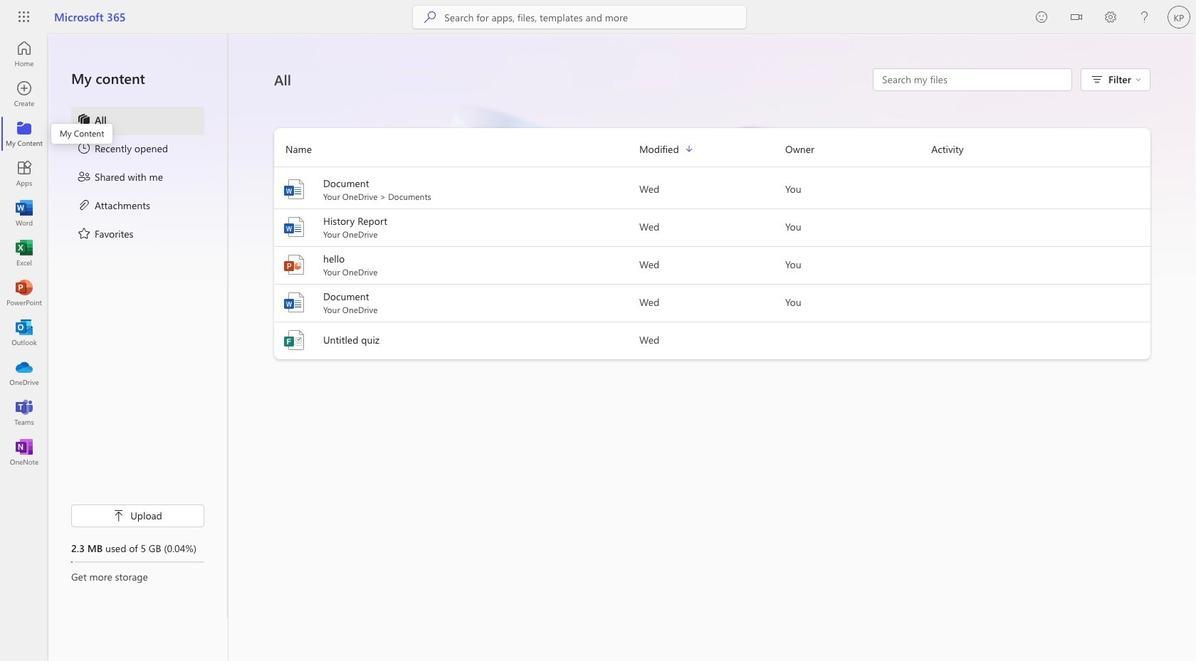 Task type: describe. For each thing, give the bounding box(es) containing it.
Search box. Suggestions appear as you type. search field
[[445, 6, 747, 28]]

1 name document cell from the top
[[274, 177, 640, 202]]

outlook image
[[17, 326, 31, 340]]

my content image
[[17, 127, 31, 141]]

excel image
[[17, 246, 31, 261]]

powerpoint image
[[283, 254, 306, 276]]

word image for name history report cell on the top of page
[[283, 216, 306, 239]]

kp image
[[1168, 6, 1191, 28]]

home image
[[17, 47, 31, 61]]

activity, column 4 of 4 column header
[[932, 138, 1151, 161]]

word image
[[283, 178, 306, 201]]

Search my files text field
[[881, 73, 1065, 87]]

2 name document cell from the top
[[274, 290, 640, 316]]

powerpoint image
[[17, 286, 31, 301]]

teams image
[[17, 406, 31, 420]]

onenote image
[[17, 446, 31, 460]]

onedrive image
[[17, 366, 31, 380]]



Task type: locate. For each thing, give the bounding box(es) containing it.
name document cell up name untitled quiz cell
[[274, 290, 640, 316]]

word image up powerpoint icon
[[283, 216, 306, 239]]

word image inside name history report cell
[[283, 216, 306, 239]]

1 vertical spatial name document cell
[[274, 290, 640, 316]]

name history report cell
[[274, 214, 640, 240]]

name hello cell
[[274, 252, 640, 278]]

0 vertical spatial name document cell
[[274, 177, 640, 202]]

row
[[274, 138, 1151, 167]]

menu inside 'my content left pane navigation' navigation
[[71, 107, 204, 249]]

word image for 2nd name document 'cell' from the top
[[283, 291, 306, 314]]

word image inside name document 'cell'
[[283, 291, 306, 314]]

application
[[0, 34, 1197, 662]]

navigation
[[0, 34, 48, 473]]

apps image
[[17, 167, 31, 181]]

name document cell up name history report cell on the top of page
[[274, 177, 640, 202]]

word image
[[17, 207, 31, 221], [283, 216, 306, 239], [283, 291, 306, 314]]

banner
[[0, 0, 1197, 37]]

create image
[[17, 87, 31, 101]]

word image down powerpoint icon
[[283, 291, 306, 314]]

tooltip
[[51, 124, 113, 144]]

name untitled quiz cell
[[274, 329, 640, 352]]

name document cell
[[274, 177, 640, 202], [274, 290, 640, 316]]

my content left pane navigation navigation
[[48, 34, 228, 619]]

None search field
[[413, 6, 747, 28]]

displaying 5 out of 5 files. status
[[873, 68, 1073, 91]]

word image up excel image
[[17, 207, 31, 221]]

menu
[[71, 107, 204, 249]]



Task type: vqa. For each thing, say whether or not it's contained in the screenshot.
kp image
yes



